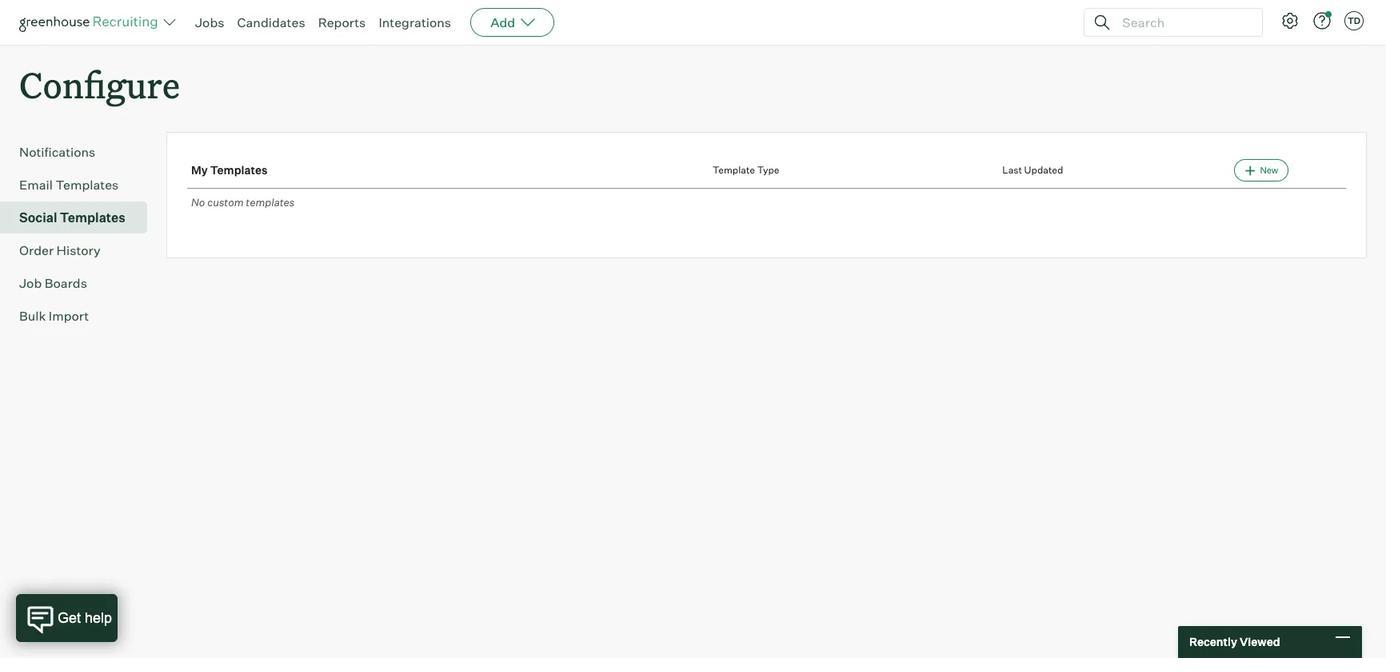 Task type: vqa. For each thing, say whether or not it's contained in the screenshot.
"HOLDING TANK"
no



Task type: locate. For each thing, give the bounding box(es) containing it.
templates for my templates
[[210, 164, 268, 177]]

notifications
[[19, 144, 96, 160]]

templates for email templates
[[56, 177, 119, 193]]

integrations link
[[379, 14, 452, 30]]

job boards
[[19, 275, 87, 291]]

templates up no custom templates
[[210, 164, 268, 177]]

add
[[491, 14, 516, 30]]

recently viewed
[[1190, 636, 1281, 649]]

templates down email templates link
[[60, 210, 126, 226]]

last updated
[[1003, 164, 1064, 176]]

reports
[[318, 14, 366, 30]]

templates for social templates
[[60, 210, 126, 226]]

jobs
[[195, 14, 225, 30]]

import
[[49, 308, 89, 324]]

order history link
[[19, 241, 141, 260]]

last
[[1003, 164, 1023, 176]]

templates up the social templates link
[[56, 177, 119, 193]]

updated
[[1025, 164, 1064, 176]]

my
[[191, 164, 208, 177]]

viewed
[[1240, 636, 1281, 649]]

reports link
[[318, 14, 366, 30]]

greenhouse recruiting image
[[19, 13, 163, 32]]

bulk
[[19, 308, 46, 324]]

add button
[[471, 8, 555, 37]]

td button
[[1342, 8, 1368, 34]]

job boards link
[[19, 274, 141, 293]]

new link
[[1235, 159, 1290, 182]]

my templates
[[191, 164, 268, 177]]

email templates link
[[19, 175, 141, 195]]

type
[[758, 164, 780, 176]]

templates
[[210, 164, 268, 177], [56, 177, 119, 193], [60, 210, 126, 226]]

email
[[19, 177, 53, 193]]

bulk import
[[19, 308, 89, 324]]

social templates link
[[19, 208, 141, 227]]

new
[[1261, 165, 1279, 176]]

candidates link
[[237, 14, 305, 30]]

job
[[19, 275, 42, 291]]

order history
[[19, 243, 101, 259]]

Search text field
[[1119, 11, 1249, 34]]

td
[[1348, 15, 1361, 26]]

custom
[[207, 196, 244, 209]]



Task type: describe. For each thing, give the bounding box(es) containing it.
no
[[191, 196, 205, 209]]

template
[[713, 164, 756, 176]]

email templates
[[19, 177, 119, 193]]

bulk import link
[[19, 307, 141, 326]]

boards
[[45, 275, 87, 291]]

social
[[19, 210, 57, 226]]

social templates
[[19, 210, 126, 226]]

order
[[19, 243, 54, 259]]

configure
[[19, 61, 180, 108]]

no custom templates
[[191, 196, 295, 209]]

template type
[[713, 164, 780, 176]]

configure image
[[1281, 11, 1301, 30]]

history
[[56, 243, 101, 259]]

td button
[[1345, 11, 1365, 30]]

jobs link
[[195, 14, 225, 30]]

recently
[[1190, 636, 1238, 649]]

notifications link
[[19, 143, 141, 162]]

integrations
[[379, 14, 452, 30]]

templates
[[246, 196, 295, 209]]

candidates
[[237, 14, 305, 30]]



